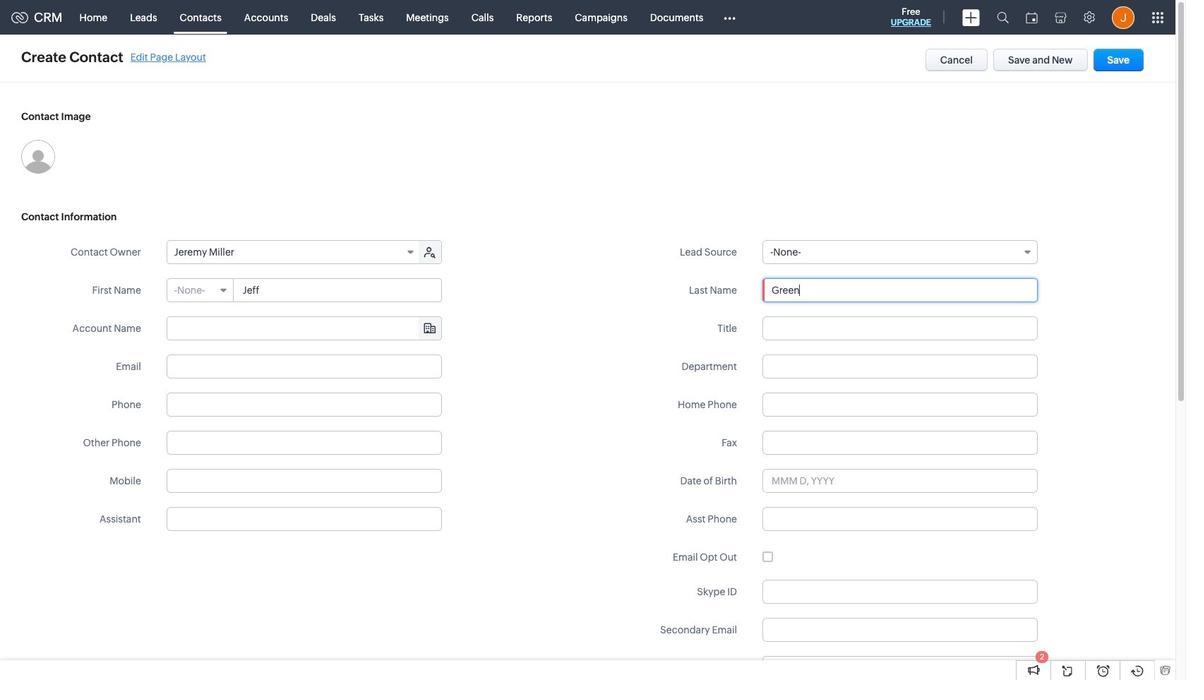 Task type: describe. For each thing, give the bounding box(es) containing it.
search image
[[998, 11, 1010, 23]]

create menu element
[[954, 0, 989, 34]]

search element
[[989, 0, 1018, 35]]

profile element
[[1104, 0, 1144, 34]]

Other Modules field
[[715, 6, 746, 29]]

image image
[[21, 140, 55, 174]]

logo image
[[11, 12, 28, 23]]



Task type: vqa. For each thing, say whether or not it's contained in the screenshot.
logo
yes



Task type: locate. For each thing, give the bounding box(es) containing it.
MMM D, YYYY text field
[[763, 469, 1039, 493]]

profile image
[[1113, 6, 1135, 29]]

create menu image
[[963, 9, 981, 26]]

None field
[[763, 240, 1039, 264], [167, 241, 420, 264], [167, 279, 234, 302], [167, 317, 441, 340], [763, 240, 1039, 264], [167, 241, 420, 264], [167, 279, 234, 302], [167, 317, 441, 340]]

None text field
[[234, 279, 441, 302], [763, 317, 1039, 341], [167, 317, 441, 340], [167, 355, 442, 379], [763, 355, 1039, 379], [763, 393, 1039, 417], [167, 431, 442, 455], [763, 431, 1039, 455], [167, 507, 442, 531], [763, 507, 1039, 531], [763, 618, 1039, 642], [782, 657, 1038, 680], [234, 279, 441, 302], [763, 317, 1039, 341], [167, 317, 441, 340], [167, 355, 442, 379], [763, 355, 1039, 379], [763, 393, 1039, 417], [167, 431, 442, 455], [763, 431, 1039, 455], [167, 507, 442, 531], [763, 507, 1039, 531], [763, 618, 1039, 642], [782, 657, 1038, 680]]

calendar image
[[1027, 12, 1039, 23]]

None text field
[[763, 278, 1039, 302], [167, 393, 442, 417], [167, 469, 442, 493], [763, 580, 1039, 604], [763, 278, 1039, 302], [167, 393, 442, 417], [167, 469, 442, 493], [763, 580, 1039, 604]]



